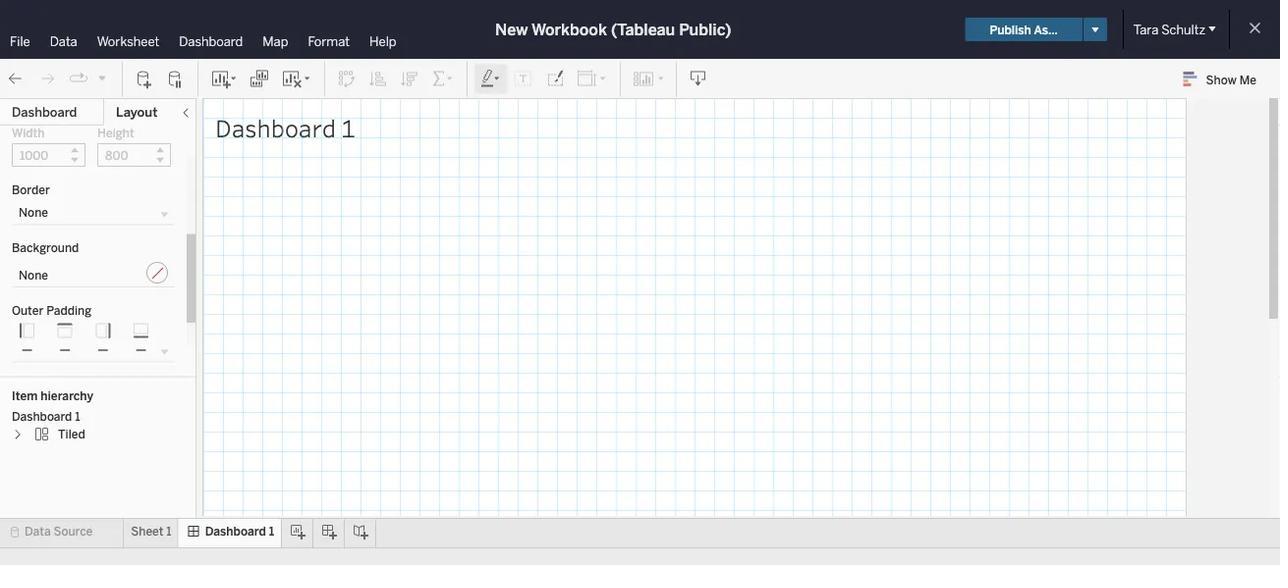 Task type: locate. For each thing, give the bounding box(es) containing it.
0 vertical spatial data
[[50, 33, 77, 49]]

map
[[263, 33, 288, 49]]

dashboard down item at the left bottom of page
[[12, 410, 72, 424]]

dashboard inside "item hierarchy dashboard 1"
[[12, 410, 72, 424]]

none
[[19, 206, 48, 221], [19, 269, 48, 283]]

3 — from the left
[[97, 344, 108, 358]]

1 none button from the top
[[12, 201, 175, 226]]

item
[[12, 389, 38, 404]]

tiled
[[58, 428, 85, 442]]

background
[[12, 242, 79, 256]]

data up redo icon on the left of the page
[[50, 33, 77, 49]]

collapse image
[[180, 107, 192, 119]]

pause auto updates image
[[166, 69, 186, 89]]

dashboard 1 inside dashboard 1 'heading'
[[215, 111, 355, 144]]

0 vertical spatial dashboard 1
[[215, 111, 355, 144]]

outer padding
[[12, 304, 92, 318]]

0 vertical spatial none
[[19, 206, 48, 221]]

data
[[50, 33, 77, 49], [25, 525, 51, 539]]

1 vertical spatial data
[[25, 525, 51, 539]]

outer
[[12, 304, 44, 318]]

dashboard 1 down clear sheet "image"
[[215, 111, 355, 144]]

totals image
[[431, 69, 455, 89]]

show me
[[1206, 72, 1256, 87]]

0 horizontal spatial replay animation image
[[69, 69, 88, 89]]

replay animation image right redo icon on the left of the page
[[69, 69, 88, 89]]

width
[[12, 126, 45, 140]]

dashboard 1 right sheet 1
[[205, 525, 274, 539]]

1
[[341, 111, 355, 144], [75, 410, 80, 424], [166, 525, 172, 539], [269, 525, 274, 539]]

new worksheet image
[[210, 69, 238, 89]]

redo image
[[37, 69, 57, 89]]

replay animation image
[[69, 69, 88, 89], [96, 72, 108, 84]]

padding
[[46, 304, 92, 318]]

2 none from the top
[[19, 269, 48, 283]]

none down background
[[19, 269, 48, 283]]

sheet 1
[[131, 525, 172, 539]]

dashboard right sheet 1
[[205, 525, 266, 539]]

workbook
[[531, 20, 607, 39]]

none for background
[[19, 269, 48, 283]]

0 vertical spatial none button
[[12, 201, 175, 226]]

dashboard down duplicate image on the top left
[[215, 111, 336, 144]]

format workbook image
[[545, 69, 565, 89]]

undo image
[[6, 69, 26, 89]]

layout
[[116, 105, 158, 120]]

public)
[[679, 20, 731, 39]]

help
[[369, 33, 396, 49]]

sort descending image
[[400, 69, 419, 89]]

schultz
[[1161, 22, 1205, 37]]

none button up padding
[[12, 260, 175, 288]]

dashboard 1
[[215, 111, 355, 144], [205, 525, 274, 539]]

none down 'border'
[[19, 206, 48, 221]]

dashboard 1 heading
[[215, 111, 1174, 144]]

show labels image
[[514, 69, 533, 89]]

replay animation image left the new data source icon
[[96, 72, 108, 84]]

1 vertical spatial none
[[19, 269, 48, 283]]

none button up background
[[12, 201, 175, 226]]

—
[[22, 344, 33, 358], [60, 344, 70, 358], [97, 344, 108, 358], [135, 344, 146, 358]]

1 vertical spatial none button
[[12, 260, 175, 288]]

1 none from the top
[[19, 206, 48, 221]]

swap rows and columns image
[[337, 69, 357, 89]]

border
[[12, 183, 50, 197]]

me
[[1239, 72, 1256, 87]]

none button
[[12, 201, 175, 226], [12, 260, 175, 288]]

Width text field
[[12, 144, 85, 167]]

data left source
[[25, 525, 51, 539]]

2 none button from the top
[[12, 260, 175, 288]]

dashboard
[[179, 33, 243, 49], [12, 105, 77, 120], [215, 111, 336, 144], [12, 410, 72, 424], [205, 525, 266, 539]]

1 vertical spatial dashboard 1
[[205, 525, 274, 539]]



Task type: vqa. For each thing, say whether or not it's contained in the screenshot.
Avatar image for Alisa Prem at left
no



Task type: describe. For each thing, give the bounding box(es) containing it.
data source
[[25, 525, 93, 539]]

none button for border
[[12, 201, 175, 226]]

hierarchy
[[41, 389, 93, 404]]

clear sheet image
[[281, 69, 312, 89]]

height
[[97, 126, 134, 140]]

show me button
[[1175, 64, 1274, 94]]

duplicate image
[[250, 69, 269, 89]]

worksheet
[[97, 33, 159, 49]]

1 inside "item hierarchy dashboard 1"
[[75, 410, 80, 424]]

Height text field
[[97, 144, 171, 167]]

as...
[[1034, 22, 1058, 37]]

tara
[[1134, 22, 1159, 37]]

fit image
[[577, 69, 608, 89]]

highlight image
[[479, 69, 502, 89]]

tara schultz
[[1134, 22, 1205, 37]]

show
[[1206, 72, 1237, 87]]

dashboard up new worksheet image
[[179, 33, 243, 49]]

file
[[10, 33, 30, 49]]

none button for background
[[12, 260, 175, 288]]

show/hide cards image
[[633, 69, 664, 89]]

new data source image
[[135, 69, 154, 89]]

publish as... button
[[965, 18, 1082, 41]]

data for data source
[[25, 525, 51, 539]]

new
[[495, 20, 528, 39]]

dashboard inside 'heading'
[[215, 111, 336, 144]]

source
[[54, 525, 93, 539]]

(tableau
[[611, 20, 675, 39]]

2 — from the left
[[60, 344, 70, 358]]

dashboard up 'width'
[[12, 105, 77, 120]]

download image
[[689, 69, 708, 89]]

1 horizontal spatial replay animation image
[[96, 72, 108, 84]]

4 — from the left
[[135, 344, 146, 358]]

new workbook (tableau public)
[[495, 20, 731, 39]]

1 — from the left
[[22, 344, 33, 358]]

item hierarchy dashboard 1
[[12, 389, 93, 424]]

data for data
[[50, 33, 77, 49]]

sheet
[[131, 525, 164, 539]]

sort ascending image
[[368, 69, 388, 89]]

none for border
[[19, 206, 48, 221]]

publish as...
[[990, 22, 1058, 37]]

publish
[[990, 22, 1031, 37]]

1 inside 'heading'
[[341, 111, 355, 144]]

format
[[308, 33, 350, 49]]



